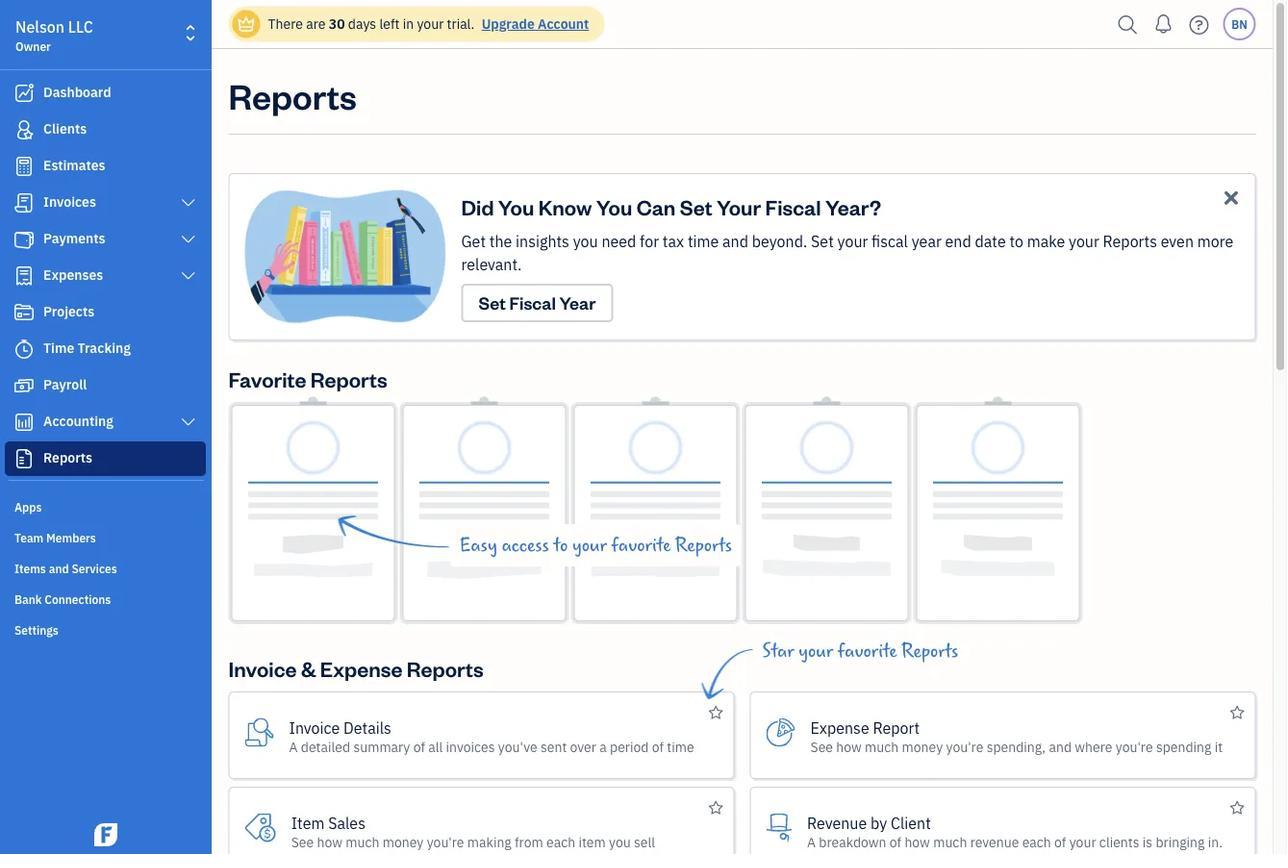 Task type: describe. For each thing, give the bounding box(es) containing it.
team
[[14, 530, 44, 546]]

you're for sales
[[427, 833, 464, 851]]

favorite
[[229, 365, 306, 393]]

estimates
[[43, 156, 105, 174]]

estimates link
[[5, 149, 206, 184]]

payments
[[43, 230, 105, 247]]

even
[[1161, 231, 1194, 252]]

days
[[348, 15, 376, 33]]

is
[[1143, 833, 1153, 851]]

spending,
[[987, 738, 1046, 756]]

reports inside main element
[[43, 449, 92, 467]]

notifications image
[[1149, 5, 1179, 43]]

to inside get the insights you need for tax time and beyond. set your fiscal year end date to make your reports even more relevant.
[[1010, 231, 1024, 252]]

your right make
[[1069, 231, 1100, 252]]

sell
[[634, 833, 656, 851]]

time tracking
[[43, 339, 131, 357]]

you inside item sales see how much money you're making from each item you sell
[[609, 833, 631, 851]]

how for expense
[[837, 738, 862, 756]]

sales
[[328, 813, 366, 833]]

your right access
[[573, 535, 607, 556]]

llc
[[68, 17, 93, 37]]

connections
[[45, 592, 111, 607]]

over
[[570, 738, 597, 756]]

star
[[763, 641, 795, 662]]

period
[[610, 738, 649, 756]]

can
[[637, 193, 676, 220]]

spending
[[1157, 738, 1212, 756]]

members
[[46, 530, 96, 546]]

bank
[[14, 592, 42, 607]]

items and services link
[[5, 553, 206, 582]]

chevron large down image for accounting
[[180, 415, 197, 430]]

item
[[291, 813, 325, 833]]

are
[[306, 15, 326, 33]]

dashboard
[[43, 83, 111, 101]]

invoice inside invoice details a detailed summary of all invoices you've sent over a period of time
[[289, 718, 340, 738]]

projects link
[[5, 295, 206, 330]]

main element
[[0, 0, 260, 855]]

set fiscal year
[[479, 292, 596, 314]]

time inside get the insights you need for tax time and beyond. set your fiscal year end date to make your reports even more relevant.
[[688, 231, 719, 252]]

clients link
[[5, 113, 206, 147]]

expense report see how much money you're spending, and where you're spending it
[[811, 718, 1223, 756]]

payroll link
[[5, 369, 206, 403]]

money for report
[[902, 738, 943, 756]]

your right in
[[417, 15, 444, 33]]

money for sales
[[383, 833, 424, 851]]

there
[[268, 15, 303, 33]]

items
[[14, 561, 46, 577]]

of left clients
[[1055, 833, 1067, 851]]

did you know you can set your fiscal year? image
[[245, 190, 461, 324]]

dashboard image
[[13, 84, 36, 103]]

upgrade
[[482, 15, 535, 33]]

of left all
[[414, 738, 425, 756]]

your
[[717, 193, 761, 220]]

apps
[[14, 500, 42, 515]]

there are 30 days left in your trial. upgrade account
[[268, 15, 589, 33]]

favorite inside "star your favorite reports invoice & expense reports"
[[838, 641, 898, 662]]

invoices
[[43, 193, 96, 211]]

update favorite status for expense report image
[[1231, 702, 1245, 725]]

items and services
[[14, 561, 117, 577]]

and for insights
[[723, 231, 749, 252]]

nelson
[[15, 17, 65, 37]]

how for item
[[317, 833, 343, 851]]

in.
[[1209, 833, 1223, 851]]

1 horizontal spatial set
[[680, 193, 713, 220]]

revenue
[[971, 833, 1020, 851]]

freshbooks image
[[90, 824, 121, 847]]

access
[[502, 535, 549, 556]]

all
[[429, 738, 443, 756]]

you've
[[498, 738, 538, 756]]

much for report
[[865, 738, 899, 756]]

accounting
[[43, 412, 114, 430]]

services
[[72, 561, 117, 577]]

money image
[[13, 376, 36, 396]]

item sales see how much money you're making from each item you sell
[[291, 813, 656, 851]]

your inside "star your favorite reports invoice & expense reports"
[[799, 641, 834, 662]]

chevron large down image
[[180, 232, 197, 247]]

bn button
[[1224, 8, 1256, 40]]

timer image
[[13, 340, 36, 359]]

0 vertical spatial favorite
[[612, 535, 671, 556]]

update favorite status for revenue by client image
[[1231, 797, 1245, 820]]

of right by
[[890, 833, 902, 851]]

owner
[[15, 38, 51, 54]]

it
[[1215, 738, 1223, 756]]

make
[[1028, 231, 1066, 252]]

summary
[[354, 738, 410, 756]]

project image
[[13, 303, 36, 322]]

client image
[[13, 120, 36, 140]]

reports link
[[5, 442, 206, 476]]

update favorite status for invoice details image
[[709, 702, 723, 725]]

from
[[515, 833, 544, 851]]

favorite reports
[[229, 365, 388, 393]]

you inside get the insights you need for tax time and beyond. set your fiscal year end date to make your reports even more relevant.
[[573, 231, 598, 252]]

set inside button
[[479, 292, 506, 314]]

update favorite status for item sales image
[[709, 797, 723, 820]]

year?
[[826, 193, 882, 220]]

tracking
[[78, 339, 131, 357]]

expenses link
[[5, 259, 206, 294]]

30
[[329, 15, 345, 33]]

detailed
[[301, 738, 350, 756]]

much inside revenue by client a breakdown of how much revenue each of your clients is bringing in.
[[934, 833, 968, 851]]

for
[[640, 231, 659, 252]]

each for item sales
[[547, 833, 576, 851]]

bank connections link
[[5, 584, 206, 613]]

upgrade account link
[[478, 15, 589, 33]]

reports inside get the insights you need for tax time and beyond. set your fiscal year end date to make your reports even more relevant.
[[1104, 231, 1158, 252]]

see for item sales
[[291, 833, 314, 851]]

payment image
[[13, 230, 36, 249]]

star your favorite reports invoice & expense reports
[[229, 641, 959, 682]]

chevron large down image for invoices
[[180, 195, 197, 211]]

settings
[[14, 623, 59, 638]]

fiscal
[[872, 231, 908, 252]]

set inside get the insights you need for tax time and beyond. set your fiscal year end date to make your reports even more relevant.
[[811, 231, 834, 252]]

payments link
[[5, 222, 206, 257]]

tax
[[663, 231, 684, 252]]

bank connections
[[14, 592, 111, 607]]

easy access to your favorite reports
[[460, 535, 732, 556]]



Task type: locate. For each thing, give the bounding box(es) containing it.
each for revenue by client
[[1023, 833, 1052, 851]]

how
[[837, 738, 862, 756], [317, 833, 343, 851], [905, 833, 931, 851]]

get the insights you need for tax time and beyond. set your fiscal year end date to make your reports even more relevant.
[[461, 231, 1234, 275]]

a left detailed
[[289, 738, 298, 756]]

invoice inside "star your favorite reports invoice & expense reports"
[[229, 655, 297, 682]]

1 vertical spatial to
[[554, 535, 568, 556]]

2 vertical spatial set
[[479, 292, 506, 314]]

chevron large down image down chevron large down image
[[180, 269, 197, 284]]

2 horizontal spatial set
[[811, 231, 834, 252]]

projects
[[43, 303, 95, 320]]

1 each from the left
[[547, 833, 576, 851]]

1 horizontal spatial a
[[808, 833, 816, 851]]

bn
[[1232, 16, 1248, 32]]

2 horizontal spatial you're
[[1116, 738, 1154, 756]]

sent
[[541, 738, 567, 756]]

0 horizontal spatial to
[[554, 535, 568, 556]]

invoice left &
[[229, 655, 297, 682]]

0 horizontal spatial favorite
[[612, 535, 671, 556]]

you up "need"
[[597, 193, 633, 220]]

to right access
[[554, 535, 568, 556]]

1 horizontal spatial each
[[1023, 833, 1052, 851]]

0 horizontal spatial money
[[383, 833, 424, 851]]

bringing
[[1156, 833, 1205, 851]]

1 vertical spatial a
[[808, 833, 816, 851]]

0 vertical spatial chevron large down image
[[180, 195, 197, 211]]

payroll
[[43, 376, 87, 394]]

much
[[865, 738, 899, 756], [346, 833, 380, 851], [934, 833, 968, 851]]

and inside main element
[[49, 561, 69, 577]]

1 horizontal spatial you
[[609, 833, 631, 851]]

invoice image
[[13, 193, 36, 213]]

you're inside item sales see how much money you're making from each item you sell
[[427, 833, 464, 851]]

your left clients
[[1070, 833, 1097, 851]]

account
[[538, 15, 589, 33]]

in
[[403, 15, 414, 33]]

each right revenue
[[1023, 833, 1052, 851]]

2 vertical spatial chevron large down image
[[180, 415, 197, 430]]

1 vertical spatial favorite
[[838, 641, 898, 662]]

making
[[468, 833, 512, 851]]

see inside expense report see how much money you're spending, and where you're spending it
[[811, 738, 833, 756]]

you
[[498, 193, 534, 220], [597, 193, 633, 220]]

where
[[1075, 738, 1113, 756]]

invoice details a detailed summary of all invoices you've sent over a period of time
[[289, 718, 695, 756]]

item
[[579, 833, 606, 851]]

0 horizontal spatial fiscal
[[509, 292, 556, 314]]

chevron large down image inside expenses link
[[180, 269, 197, 284]]

1 horizontal spatial favorite
[[838, 641, 898, 662]]

you're left spending,
[[947, 738, 984, 756]]

expenses
[[43, 266, 103, 284]]

and inside expense report see how much money you're spending, and where you're spending it
[[1050, 738, 1072, 756]]

and down your
[[723, 231, 749, 252]]

chevron large down image down payroll link on the top of page
[[180, 415, 197, 430]]

0 vertical spatial see
[[811, 738, 833, 756]]

breakdown
[[819, 833, 887, 851]]

1 horizontal spatial you're
[[947, 738, 984, 756]]

did
[[461, 193, 494, 220]]

1 horizontal spatial money
[[902, 738, 943, 756]]

0 vertical spatial to
[[1010, 231, 1024, 252]]

expense left report
[[811, 718, 870, 738]]

0 horizontal spatial much
[[346, 833, 380, 851]]

0 vertical spatial a
[[289, 738, 298, 756]]

money up client on the right of page
[[902, 738, 943, 756]]

go to help image
[[1184, 10, 1215, 39]]

1 horizontal spatial how
[[837, 738, 862, 756]]

fiscal left year
[[509, 292, 556, 314]]

2 you from the left
[[597, 193, 633, 220]]

1 chevron large down image from the top
[[180, 195, 197, 211]]

1 you from the left
[[498, 193, 534, 220]]

a left breakdown
[[808, 833, 816, 851]]

team members
[[14, 530, 96, 546]]

and inside get the insights you need for tax time and beyond. set your fiscal year end date to make your reports even more relevant.
[[723, 231, 749, 252]]

much right item
[[346, 833, 380, 851]]

your down year? at the right top of the page
[[838, 231, 868, 252]]

0 horizontal spatial you're
[[427, 833, 464, 851]]

0 vertical spatial time
[[688, 231, 719, 252]]

0 horizontal spatial how
[[317, 833, 343, 851]]

your
[[417, 15, 444, 33], [838, 231, 868, 252], [1069, 231, 1100, 252], [573, 535, 607, 556], [799, 641, 834, 662], [1070, 833, 1097, 851]]

and left where
[[1050, 738, 1072, 756]]

1 horizontal spatial fiscal
[[766, 193, 822, 220]]

1 vertical spatial you
[[609, 833, 631, 851]]

how inside revenue by client a breakdown of how much revenue each of your clients is bringing in.
[[905, 833, 931, 851]]

1 vertical spatial fiscal
[[509, 292, 556, 314]]

0 vertical spatial expense
[[320, 655, 403, 682]]

each inside revenue by client a breakdown of how much revenue each of your clients is bringing in.
[[1023, 833, 1052, 851]]

by
[[871, 813, 888, 833]]

3 chevron large down image from the top
[[180, 415, 197, 430]]

expense inside expense report see how much money you're spending, and where you're spending it
[[811, 718, 870, 738]]

you up the
[[498, 193, 534, 220]]

close image
[[1221, 187, 1243, 209]]

much for sales
[[346, 833, 380, 851]]

1 vertical spatial see
[[291, 833, 314, 851]]

chevron large down image for expenses
[[180, 269, 197, 284]]

the
[[490, 231, 512, 252]]

1 vertical spatial and
[[49, 561, 69, 577]]

invoice
[[229, 655, 297, 682], [289, 718, 340, 738]]

how left report
[[837, 738, 862, 756]]

see inside item sales see how much money you're making from each item you sell
[[291, 833, 314, 851]]

relevant.
[[461, 255, 522, 275]]

2 chevron large down image from the top
[[180, 269, 197, 284]]

2 horizontal spatial how
[[905, 833, 931, 851]]

you left "need"
[[573, 231, 598, 252]]

much up by
[[865, 738, 899, 756]]

you're for report
[[947, 738, 984, 756]]

0 horizontal spatial and
[[49, 561, 69, 577]]

year
[[560, 292, 596, 314]]

apps link
[[5, 492, 206, 521]]

more
[[1198, 231, 1234, 252]]

0 horizontal spatial expense
[[320, 655, 403, 682]]

money right sales
[[383, 833, 424, 851]]

chevron large down image inside accounting link
[[180, 415, 197, 430]]

fiscal inside button
[[509, 292, 556, 314]]

0 horizontal spatial a
[[289, 738, 298, 756]]

each left item
[[547, 833, 576, 851]]

a inside revenue by client a breakdown of how much revenue each of your clients is bringing in.
[[808, 833, 816, 851]]

estimate image
[[13, 157, 36, 176]]

0 vertical spatial money
[[902, 738, 943, 756]]

1 horizontal spatial much
[[865, 738, 899, 756]]

1 horizontal spatial you
[[597, 193, 633, 220]]

set fiscal year button
[[461, 284, 613, 322]]

and for see
[[1050, 738, 1072, 756]]

your right star
[[799, 641, 834, 662]]

of right period
[[652, 738, 664, 756]]

1 horizontal spatial to
[[1010, 231, 1024, 252]]

reports
[[229, 72, 357, 118], [1104, 231, 1158, 252], [311, 365, 388, 393], [43, 449, 92, 467], [676, 535, 732, 556], [902, 641, 959, 662], [407, 655, 484, 682]]

0 vertical spatial and
[[723, 231, 749, 252]]

0 horizontal spatial set
[[479, 292, 506, 314]]

1 vertical spatial money
[[383, 833, 424, 851]]

2 each from the left
[[1023, 833, 1052, 851]]

expense
[[320, 655, 403, 682], [811, 718, 870, 738]]

time
[[43, 339, 74, 357]]

team members link
[[5, 523, 206, 551]]

did you know you can set your fiscal year?
[[461, 193, 882, 220]]

end
[[946, 231, 972, 252]]

expense inside "star your favorite reports invoice & expense reports"
[[320, 655, 403, 682]]

easy
[[460, 535, 497, 556]]

set right can
[[680, 193, 713, 220]]

0 vertical spatial fiscal
[[766, 193, 822, 220]]

1 vertical spatial invoice
[[289, 718, 340, 738]]

0 horizontal spatial you
[[573, 231, 598, 252]]

get
[[461, 231, 486, 252]]

report image
[[13, 449, 36, 469]]

0 horizontal spatial you
[[498, 193, 534, 220]]

see left report
[[811, 738, 833, 756]]

2 horizontal spatial much
[[934, 833, 968, 851]]

0 vertical spatial set
[[680, 193, 713, 220]]

1 horizontal spatial expense
[[811, 718, 870, 738]]

&
[[301, 655, 316, 682]]

1 horizontal spatial and
[[723, 231, 749, 252]]

revenue by client a breakdown of how much revenue each of your clients is bringing in.
[[808, 813, 1223, 851]]

to right the date
[[1010, 231, 1024, 252]]

1 vertical spatial set
[[811, 231, 834, 252]]

expense right &
[[320, 655, 403, 682]]

expense image
[[13, 267, 36, 286]]

time right tax on the right
[[688, 231, 719, 252]]

1 horizontal spatial see
[[811, 738, 833, 756]]

see left sales
[[291, 833, 314, 851]]

client
[[891, 813, 931, 833]]

and right items
[[49, 561, 69, 577]]

see for expense report
[[811, 738, 833, 756]]

details
[[344, 718, 392, 738]]

set right beyond.
[[811, 231, 834, 252]]

time inside invoice details a detailed summary of all invoices you've sent over a period of time
[[667, 738, 695, 756]]

much inside item sales see how much money you're making from each item you sell
[[346, 833, 380, 851]]

0 horizontal spatial each
[[547, 833, 576, 851]]

need
[[602, 231, 636, 252]]

money inside expense report see how much money you're spending, and where you're spending it
[[902, 738, 943, 756]]

see
[[811, 738, 833, 756], [291, 833, 314, 851]]

how down detailed
[[317, 833, 343, 851]]

0 horizontal spatial see
[[291, 833, 314, 851]]

you're left the making on the bottom left of page
[[427, 833, 464, 851]]

you left sell
[[609, 833, 631, 851]]

a
[[289, 738, 298, 756], [808, 833, 816, 851]]

time right period
[[667, 738, 695, 756]]

1 vertical spatial expense
[[811, 718, 870, 738]]

you're right where
[[1116, 738, 1154, 756]]

a inside invoice details a detailed summary of all invoices you've sent over a period of time
[[289, 738, 298, 756]]

search image
[[1113, 10, 1144, 39]]

how right by
[[905, 833, 931, 851]]

revenue
[[808, 813, 867, 833]]

of
[[414, 738, 425, 756], [652, 738, 664, 756], [890, 833, 902, 851], [1055, 833, 1067, 851]]

invoice left details
[[289, 718, 340, 738]]

how inside expense report see how much money you're spending, and where you're spending it
[[837, 738, 862, 756]]

fiscal up beyond.
[[766, 193, 822, 220]]

set down relevant.
[[479, 292, 506, 314]]

much inside expense report see how much money you're spending, and where you're spending it
[[865, 738, 899, 756]]

crown image
[[236, 14, 256, 34]]

invoices link
[[5, 186, 206, 220]]

year
[[912, 231, 942, 252]]

settings link
[[5, 615, 206, 644]]

trial.
[[447, 15, 475, 33]]

money inside item sales see how much money you're making from each item you sell
[[383, 833, 424, 851]]

0 vertical spatial you
[[573, 231, 598, 252]]

a
[[600, 738, 607, 756]]

your inside revenue by client a breakdown of how much revenue each of your clients is bringing in.
[[1070, 833, 1097, 851]]

2 vertical spatial and
[[1050, 738, 1072, 756]]

left
[[380, 15, 400, 33]]

chart image
[[13, 413, 36, 432]]

1 vertical spatial chevron large down image
[[180, 269, 197, 284]]

how inside item sales see how much money you're making from each item you sell
[[317, 833, 343, 851]]

1 vertical spatial time
[[667, 738, 695, 756]]

report
[[873, 718, 920, 738]]

chevron large down image up chevron large down image
[[180, 195, 197, 211]]

much right client on the right of page
[[934, 833, 968, 851]]

know
[[539, 193, 592, 220]]

0 vertical spatial invoice
[[229, 655, 297, 682]]

2 horizontal spatial and
[[1050, 738, 1072, 756]]

accounting link
[[5, 405, 206, 440]]

and
[[723, 231, 749, 252], [49, 561, 69, 577], [1050, 738, 1072, 756]]

insights
[[516, 231, 570, 252]]

each inside item sales see how much money you're making from each item you sell
[[547, 833, 576, 851]]

chevron large down image
[[180, 195, 197, 211], [180, 269, 197, 284], [180, 415, 197, 430]]

fiscal
[[766, 193, 822, 220], [509, 292, 556, 314]]

time tracking link
[[5, 332, 206, 367]]



Task type: vqa. For each thing, say whether or not it's contained in the screenshot.
Quantity
no



